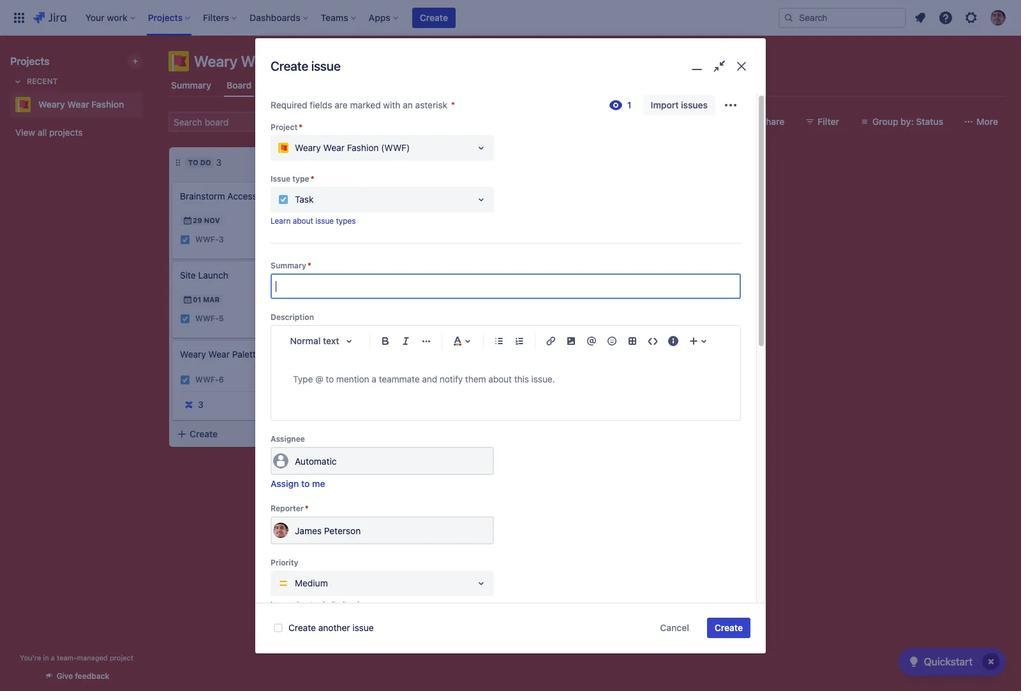 Task type: locate. For each thing, give the bounding box(es) containing it.
design left silos
[[425, 306, 453, 317]]

more image
[[723, 98, 738, 113]]

0 horizontal spatial 2
[[399, 368, 404, 377]]

create
[[420, 12, 448, 23], [271, 59, 308, 74], [190, 429, 218, 440], [288, 623, 316, 634], [715, 623, 743, 634]]

summary inside create issue dialog
[[271, 261, 306, 271]]

summary inside summary link
[[171, 80, 211, 91]]

emoji image
[[604, 334, 620, 349]]

1 horizontal spatial summary
[[271, 261, 306, 271]]

* right asterisk
[[451, 99, 455, 110]]

5
[[219, 314, 224, 324]]

bold ⌘b image
[[378, 334, 393, 349]]

summary up search board text box
[[171, 80, 211, 91]]

1 vertical spatial learn
[[271, 601, 291, 610]]

3 down 29 nov
[[219, 235, 224, 245]]

wwf-1 link
[[375, 270, 402, 281]]

learn down the priority
[[271, 601, 291, 610]]

task image left wwf-5 link
[[180, 314, 190, 324]]

exit full screen image
[[710, 57, 728, 76]]

nov right 29
[[204, 216, 220, 225]]

wwf- down 30 nov
[[375, 368, 399, 377]]

another
[[318, 623, 350, 634]]

1 horizontal spatial 2
[[422, 157, 428, 168]]

0 vertical spatial learn
[[271, 216, 291, 226]]

in progress 2
[[368, 157, 428, 168]]

task image for brainstorm accessories
[[180, 235, 190, 245]]

1 vertical spatial 3
[[219, 235, 224, 245]]

task image
[[180, 235, 190, 245], [360, 271, 370, 281], [180, 314, 190, 324], [360, 368, 370, 378], [180, 375, 190, 386]]

1 horizontal spatial nov
[[384, 349, 400, 357]]

30 november 2023 image
[[363, 348, 373, 359], [363, 348, 373, 359]]

discard & close image
[[732, 57, 751, 76]]

1 vertical spatial about
[[293, 601, 313, 610]]

table image
[[625, 334, 640, 349]]

* for reporter *
[[305, 504, 309, 514]]

tab list
[[161, 74, 1014, 97]]

view all projects link
[[10, 121, 143, 144]]

0 vertical spatial fashion
[[280, 52, 333, 70]]

team-
[[57, 654, 77, 662]]

create issue dialog
[[255, 38, 766, 692]]

task image left the wwf-1 link
[[360, 271, 370, 281]]

asterisk
[[415, 99, 447, 110]]

1 vertical spatial issue
[[315, 216, 334, 226]]

project *
[[271, 122, 302, 132]]

highest image
[[300, 235, 310, 245], [480, 271, 490, 281], [300, 314, 310, 324], [480, 368, 490, 378]]

fashion up 'in'
[[347, 142, 379, 153]]

weary right the
[[407, 191, 433, 202]]

james peterson image down bullet list ⌘⇧8 icon
[[494, 365, 509, 380]]

automatic
[[295, 456, 337, 467]]

medium image
[[318, 375, 328, 386]]

normal text button
[[284, 328, 364, 356]]

1 vertical spatial james peterson image
[[273, 524, 288, 539]]

are
[[335, 99, 348, 110]]

2 about from the top
[[293, 601, 313, 610]]

import issues
[[651, 99, 708, 110]]

wwf-2
[[375, 368, 404, 377]]

* down learn about issue types
[[308, 261, 311, 271]]

bullet list ⌘⇧8 image
[[491, 334, 507, 349]]

wwf- down the "01 mar"
[[195, 314, 219, 324]]

issue down the levels
[[352, 623, 374, 634]]

weary down project *
[[295, 142, 321, 153]]

learn down accessories
[[271, 216, 291, 226]]

0 vertical spatial summary
[[171, 80, 211, 91]]

wwf- down 29 nov
[[195, 235, 219, 245]]

0 vertical spatial 2
[[422, 157, 428, 168]]

about down medium
[[293, 601, 313, 610]]

summary down learn about issue types
[[271, 261, 306, 271]]

task image for site launch
[[180, 314, 190, 324]]

0 vertical spatial weary wear fashion
[[194, 52, 333, 70]]

james peterson image
[[494, 365, 509, 380], [273, 524, 288, 539]]

about down task on the left
[[293, 216, 313, 226]]

fashion up "view all projects" 'link'
[[91, 99, 124, 110]]

0 horizontal spatial weary wear fashion
[[38, 99, 124, 110]]

james peterson image
[[300, 112, 320, 132], [314, 232, 329, 248], [494, 268, 509, 283], [314, 311, 329, 327]]

1 horizontal spatial design
[[425, 306, 453, 317]]

* right type
[[311, 174, 314, 184]]

site
[[180, 270, 196, 281]]

wear left site
[[435, 191, 456, 202]]

1 vertical spatial summary
[[271, 261, 306, 271]]

0 vertical spatial 3
[[216, 157, 222, 168]]

tab list containing board
[[161, 74, 1014, 97]]

2
[[422, 157, 428, 168], [399, 368, 404, 377]]

james peterson
[[295, 526, 361, 536]]

you're
[[20, 654, 41, 662]]

29 november 2023 image
[[183, 216, 193, 226], [183, 216, 193, 226]]

task image left wwf-2 link
[[360, 368, 370, 378]]

2 horizontal spatial create button
[[707, 618, 751, 639]]

0 vertical spatial about
[[293, 216, 313, 226]]

task image left wwf-3 link
[[180, 235, 190, 245]]

create banner
[[0, 0, 1021, 36]]

automatic image
[[273, 454, 288, 469]]

1 horizontal spatial fashion
[[280, 52, 333, 70]]

0 vertical spatial nov
[[204, 216, 220, 225]]

italic ⌘i image
[[398, 334, 414, 349]]

0 horizontal spatial james peterson image
[[273, 524, 288, 539]]

weary inside create issue dialog
[[295, 142, 321, 153]]

* right "reporter"
[[305, 504, 309, 514]]

james
[[295, 526, 322, 536]]

1 vertical spatial weary wear fashion
[[38, 99, 124, 110]]

more formatting image
[[419, 334, 434, 349]]

wwf-
[[195, 235, 219, 245], [375, 271, 399, 280], [195, 314, 219, 324], [375, 368, 399, 377], [195, 376, 219, 385]]

summary *
[[271, 261, 311, 271]]

learn
[[271, 216, 291, 226], [271, 601, 291, 610]]

2 learn from the top
[[271, 601, 291, 610]]

james peterson image down "reporter"
[[273, 524, 288, 539]]

2 vertical spatial create button
[[707, 618, 751, 639]]

2 horizontal spatial fashion
[[347, 142, 379, 153]]

3
[[216, 157, 222, 168], [219, 235, 224, 245]]

create issue
[[271, 59, 341, 74]]

fashion up fields at the left of page
[[280, 52, 333, 70]]

in
[[368, 158, 376, 167]]

1 horizontal spatial weary wear fashion
[[194, 52, 333, 70]]

1 vertical spatial open image
[[474, 192, 489, 207]]

a
[[51, 654, 55, 662]]

listing
[[395, 306, 422, 317]]

open image
[[474, 140, 489, 156], [474, 192, 489, 207]]

about
[[293, 216, 313, 226], [293, 601, 313, 610]]

quickstart
[[924, 657, 973, 668]]

0 vertical spatial issue
[[311, 59, 341, 74]]

create button inside dialog
[[707, 618, 751, 639]]

wwf- for brainstorm
[[195, 235, 219, 245]]

weary wear fashion up "view all projects" 'link'
[[38, 99, 124, 110]]

Description - Main content area, start typing to enter text. text field
[[293, 372, 719, 388]]

issue type *
[[271, 174, 314, 184]]

design
[[360, 191, 389, 202], [425, 306, 453, 317]]

30 nov
[[373, 349, 400, 357]]

in
[[43, 654, 49, 662]]

weary up board
[[194, 52, 238, 70]]

summary for summary *
[[271, 261, 306, 271]]

highest image for site launch
[[300, 314, 310, 324]]

to
[[188, 158, 198, 167]]

2 open image from the top
[[474, 192, 489, 207]]

design left the
[[360, 191, 389, 202]]

1 horizontal spatial james peterson image
[[494, 365, 509, 380]]

assign to me button
[[271, 478, 325, 491]]

create button
[[412, 7, 456, 28], [169, 423, 341, 446], [707, 618, 751, 639]]

issue left types at the top
[[315, 216, 334, 226]]

29
[[193, 216, 202, 225]]

nov for 30 nov
[[384, 349, 400, 357]]

about for medium
[[293, 601, 313, 610]]

Search board text field
[[170, 113, 267, 131]]

managed
[[77, 654, 108, 662]]

import issues link
[[643, 95, 715, 115]]

none text field inside create issue dialog
[[272, 275, 740, 298]]

1 learn from the top
[[271, 216, 291, 226]]

wwf-6 link
[[195, 375, 224, 386]]

assignee
[[271, 435, 305, 444]]

* right project
[[299, 122, 302, 132]]

weary
[[194, 52, 238, 70], [38, 99, 65, 110], [295, 142, 321, 153], [407, 191, 433, 202], [180, 349, 206, 360]]

3 right do
[[216, 157, 222, 168]]

give
[[57, 672, 73, 682]]

mention image
[[584, 334, 599, 349]]

Search field
[[779, 7, 906, 28]]

progress
[[378, 158, 417, 167]]

01 march 2024 image
[[183, 295, 193, 305], [183, 295, 193, 305]]

to
[[301, 479, 310, 490]]

* for summary *
[[308, 261, 311, 271]]

None text field
[[272, 275, 740, 298]]

cancel
[[660, 623, 689, 634]]

1 horizontal spatial create button
[[412, 7, 456, 28]]

1
[[399, 271, 402, 280]]

2 down 30 nov
[[399, 368, 404, 377]]

wear down are
[[323, 142, 345, 153]]

site
[[459, 191, 474, 202]]

0 horizontal spatial nov
[[204, 216, 220, 225]]

create another issue
[[288, 623, 374, 634]]

wwf-6
[[195, 376, 224, 385]]

dismiss quickstart image
[[981, 652, 1001, 673]]

2 vertical spatial issue
[[352, 623, 374, 634]]

primary element
[[8, 0, 779, 35]]

2 vertical spatial fashion
[[347, 142, 379, 153]]

* for project *
[[299, 122, 302, 132]]

0 horizontal spatial fashion
[[91, 99, 124, 110]]

wwf-3
[[195, 235, 224, 245]]

summary for summary
[[171, 80, 211, 91]]

fashion
[[280, 52, 333, 70], [91, 99, 124, 110], [347, 142, 379, 153]]

0 horizontal spatial summary
[[171, 80, 211, 91]]

weary wear fashion (wwf)
[[295, 142, 410, 153]]

jira image
[[33, 10, 66, 25], [33, 10, 66, 25]]

issue up fields at the left of page
[[311, 59, 341, 74]]

learn for task
[[271, 216, 291, 226]]

1 vertical spatial nov
[[384, 349, 400, 357]]

levels
[[343, 601, 363, 610]]

nov right 30
[[384, 349, 400, 357]]

weary wear fashion up board
[[194, 52, 333, 70]]

0 vertical spatial design
[[360, 191, 389, 202]]

1 vertical spatial design
[[425, 306, 453, 317]]

wwf- up product at the left top of the page
[[375, 271, 399, 280]]

1 about from the top
[[293, 216, 313, 226]]

0 horizontal spatial create button
[[169, 423, 341, 446]]

types
[[336, 216, 356, 226]]

0 vertical spatial open image
[[474, 140, 489, 156]]

0 vertical spatial create button
[[412, 7, 456, 28]]

2 right progress
[[422, 157, 428, 168]]

wwf- for design
[[375, 271, 399, 280]]

1 open image from the top
[[474, 140, 489, 156]]



Task type: describe. For each thing, give the bounding box(es) containing it.
issue for about
[[315, 216, 334, 226]]

import
[[651, 99, 679, 110]]

peterson
[[324, 526, 361, 536]]

the
[[391, 191, 404, 202]]

wwf-5
[[195, 314, 224, 324]]

an
[[403, 99, 413, 110]]

wwf-5 link
[[195, 314, 224, 325]]

learn for medium
[[271, 601, 291, 610]]

wwf-1
[[375, 271, 402, 280]]

with
[[383, 99, 400, 110]]

design the weary wear site
[[360, 191, 474, 202]]

open image for weary wear fashion (wwf)
[[474, 140, 489, 156]]

weary wear palette additions
[[180, 349, 302, 360]]

reporter
[[271, 504, 304, 514]]

marked
[[350, 99, 381, 110]]

open image for task
[[474, 192, 489, 207]]

check image
[[906, 655, 921, 670]]

brainstorm accessories
[[180, 191, 277, 202]]

numbered list ⌘⇧7 image
[[512, 334, 527, 349]]

feedback
[[75, 672, 109, 682]]

me
[[312, 479, 325, 490]]

highest image for brainstorm accessories
[[300, 235, 310, 245]]

site launch
[[180, 270, 228, 281]]

view
[[15, 127, 35, 138]]

you're in a team-managed project
[[20, 654, 133, 662]]

product listing design silos
[[360, 306, 475, 317]]

01
[[193, 296, 201, 304]]

0 horizontal spatial design
[[360, 191, 389, 202]]

cancel button
[[653, 618, 697, 639]]

open image
[[474, 577, 489, 592]]

additions
[[263, 349, 302, 360]]

brainstorm
[[180, 191, 225, 202]]

collapse recent projects image
[[10, 74, 26, 89]]

create button inside the primary element
[[412, 7, 456, 28]]

projects
[[49, 127, 83, 138]]

james peterson image for design the weary wear site
[[494, 268, 509, 283]]

search image
[[784, 12, 794, 23]]

code snippet image
[[645, 334, 661, 349]]

(wwf)
[[381, 142, 410, 153]]

wwf- down the weary wear palette additions
[[195, 376, 219, 385]]

info panel image
[[666, 334, 681, 349]]

priority
[[271, 559, 298, 568]]

priority
[[315, 601, 341, 610]]

task image for design the weary wear site
[[360, 271, 370, 281]]

reporter *
[[271, 504, 309, 514]]

task image left wwf-6 link
[[180, 375, 190, 386]]

add image, video, or file image
[[564, 334, 579, 349]]

do
[[200, 158, 211, 167]]

0 vertical spatial james peterson image
[[494, 365, 509, 380]]

wwf-3 link
[[195, 235, 224, 245]]

learn about issue types
[[271, 216, 356, 226]]

create inside the primary element
[[420, 12, 448, 23]]

issues
[[681, 99, 708, 110]]

weary up wwf-6
[[180, 349, 206, 360]]

quickstart button
[[898, 648, 1006, 677]]

project
[[110, 654, 133, 662]]

normal text
[[290, 336, 339, 347]]

wwf-2 link
[[375, 367, 404, 378]]

palette
[[232, 349, 261, 360]]

issue for another
[[352, 623, 374, 634]]

29 nov
[[193, 216, 220, 225]]

view all projects
[[15, 127, 83, 138]]

james peterson image for brainstorm accessories
[[314, 232, 329, 248]]

wear up board
[[241, 52, 276, 70]]

learn about priority levels
[[271, 601, 363, 610]]

projects
[[10, 56, 50, 67]]

issue
[[271, 174, 290, 184]]

weary wear fashion link
[[10, 92, 138, 117]]

wear up "view all projects" 'link'
[[67, 99, 89, 110]]

wear up the 6
[[208, 349, 230, 360]]

james peterson image for site launch
[[314, 311, 329, 327]]

01 mar
[[193, 296, 220, 304]]

medium
[[295, 578, 328, 589]]

highest image for design the weary wear site
[[480, 271, 490, 281]]

summary link
[[168, 74, 214, 97]]

wear inside create issue dialog
[[323, 142, 345, 153]]

wwf- for site
[[195, 314, 219, 324]]

fashion inside create issue dialog
[[347, 142, 379, 153]]

6
[[219, 376, 224, 385]]

accessories
[[227, 191, 277, 202]]

board
[[227, 80, 252, 91]]

learn about issue types link
[[271, 216, 356, 226]]

minimize image
[[688, 57, 706, 76]]

1 vertical spatial create button
[[169, 423, 341, 446]]

30
[[373, 349, 382, 357]]

weary down recent
[[38, 99, 65, 110]]

assign to me
[[271, 479, 325, 490]]

link image
[[543, 334, 558, 349]]

1 vertical spatial fashion
[[91, 99, 124, 110]]

type
[[293, 174, 309, 184]]

project
[[271, 122, 298, 132]]

silos
[[456, 306, 475, 317]]

all
[[38, 127, 47, 138]]

give feedback button
[[36, 666, 117, 687]]

about for task
[[293, 216, 313, 226]]

launch
[[198, 270, 228, 281]]

normal
[[290, 336, 321, 347]]

nov for 29 nov
[[204, 216, 220, 225]]

required fields are marked with an asterisk *
[[271, 99, 455, 110]]

description
[[271, 313, 314, 323]]

1 vertical spatial 2
[[399, 368, 404, 377]]

product
[[360, 306, 393, 317]]

to do 3
[[188, 157, 222, 168]]

recent
[[27, 77, 58, 86]]

fields
[[310, 99, 332, 110]]

learn about priority levels link
[[271, 601, 363, 610]]

required
[[271, 99, 307, 110]]



Task type: vqa. For each thing, say whether or not it's contained in the screenshot.
Your
no



